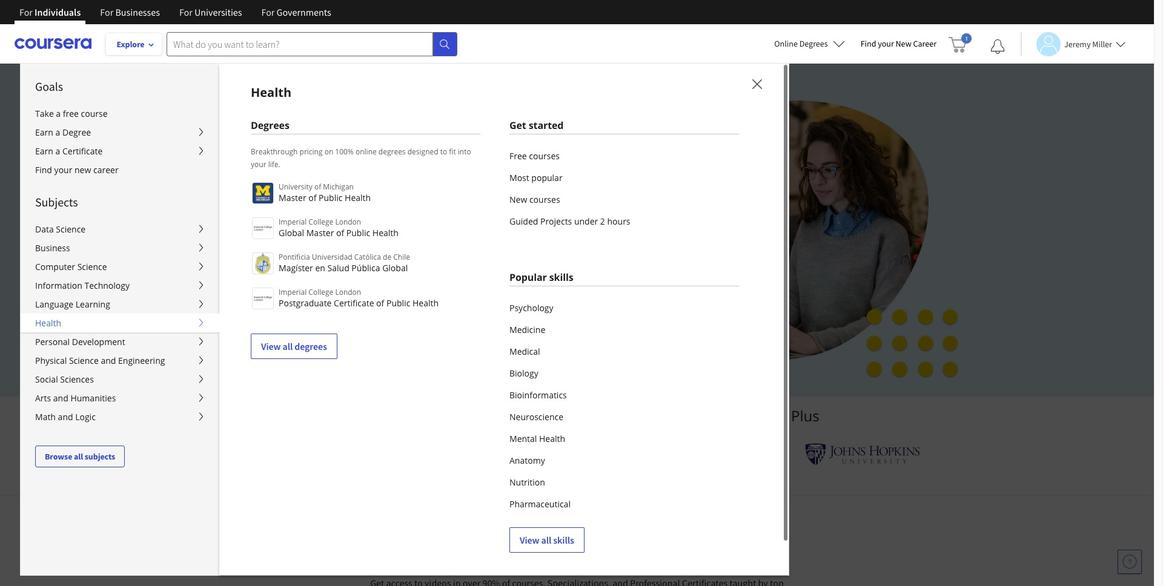 Task type: describe. For each thing, give the bounding box(es) containing it.
0 vertical spatial with
[[281, 328, 300, 339]]

browse all subjects button
[[35, 446, 125, 468]]

physical science and engineering button
[[21, 351, 219, 370]]

university of michigan logo image
[[252, 182, 274, 204]]

started
[[529, 119, 564, 132]]

sciences
[[60, 374, 94, 385]]

global inside pontificia universidad católica de chile magíster en salud pública global
[[382, 262, 408, 274]]

earn for earn a certificate
[[35, 145, 53, 157]]

take a free course link
[[21, 104, 219, 123]]

find your new career
[[35, 164, 119, 176]]

earn a degree button
[[21, 123, 219, 142]]

skills inside view all skills link
[[553, 534, 574, 547]]

for for universities
[[179, 6, 193, 18]]

earn a degree
[[35, 127, 91, 138]]

day inside button
[[276, 299, 292, 312]]

london for master
[[335, 217, 361, 227]]

london for certificate
[[335, 287, 361, 298]]

earn a certificate
[[35, 145, 103, 157]]

your inside breakthrough pricing on 100% online degrees designed to fit into your life.
[[251, 159, 266, 170]]

your inside find your new career link
[[54, 164, 72, 176]]

start 7-day free trial button
[[226, 291, 352, 320]]

math and logic
[[35, 411, 96, 423]]

money-
[[332, 328, 364, 339]]

for for individuals
[[19, 6, 33, 18]]

business
[[35, 242, 70, 254]]

medicine
[[510, 324, 546, 336]]

medicine link
[[510, 319, 739, 341]]

cancel
[[277, 272, 304, 283]]

breakthrough
[[251, 147, 298, 157]]

physical science and engineering
[[35, 355, 165, 367]]

view all degrees
[[261, 341, 327, 353]]

data science
[[35, 224, 86, 235]]

imperial college london logo image for postgraduate certificate of public health
[[252, 288, 274, 310]]

magíster
[[279, 262, 313, 274]]

a for free
[[56, 108, 61, 119]]

designed
[[408, 147, 438, 157]]

all for subjects
[[74, 451, 83, 462]]

What do you want to learn? text field
[[167, 32, 433, 56]]

information technology button
[[21, 276, 219, 295]]

data science button
[[21, 220, 219, 239]]

anytime
[[306, 272, 341, 283]]

leading universities and companies with coursera plus
[[447, 406, 820, 426]]

find your new career link
[[21, 161, 219, 179]]

of left michigan
[[314, 182, 321, 192]]

public inside university of michigan master of public health
[[319, 192, 343, 204]]

global inside imperial college london global master of public health
[[279, 227, 304, 239]]

social sciences
[[35, 374, 94, 385]]

learning
[[76, 299, 110, 310]]

browse
[[45, 451, 72, 462]]

college for certificate
[[309, 287, 333, 298]]

of down access at left top
[[309, 192, 317, 204]]

jeremy miller
[[1065, 38, 1112, 49]]

university
[[279, 182, 313, 192]]

college for master
[[309, 217, 333, 227]]

invest
[[404, 538, 457, 564]]

neuroscience
[[510, 411, 564, 423]]

computer science
[[35, 261, 107, 273]]

$399
[[237, 328, 256, 339]]

medical link
[[510, 341, 739, 363]]

and up mental health link
[[585, 406, 611, 426]]

to inside unlimited access to 7,000+ world-class courses, hands-on projects, and job-ready certificate programs—all included in your subscription
[[334, 170, 346, 188]]

coursera image
[[15, 34, 91, 53]]

science for physical
[[69, 355, 99, 367]]

access
[[290, 170, 330, 188]]

pharmaceutical
[[510, 499, 571, 510]]

pública
[[352, 262, 380, 274]]

all for skills
[[541, 534, 552, 547]]

1 horizontal spatial day
[[315, 328, 330, 339]]

biology
[[510, 368, 539, 379]]

degrees inside list
[[295, 341, 327, 353]]

biology link
[[510, 363, 739, 385]]

7,000+
[[350, 170, 391, 188]]

pontificia universidad católica de chile magíster en salud pública global
[[279, 252, 410, 274]]

coursera for invest in your career with coursera plus
[[630, 538, 709, 564]]

social sciences button
[[21, 370, 219, 389]]

get started
[[510, 119, 564, 132]]

mental
[[510, 433, 537, 445]]

courses for new courses
[[530, 194, 560, 205]]

job-
[[310, 191, 333, 209]]

list containing free courses
[[510, 145, 739, 233]]

google image
[[463, 444, 528, 466]]

online
[[356, 147, 377, 157]]

popular
[[510, 271, 547, 284]]

coursera plus image
[[226, 114, 410, 132]]

salud
[[328, 262, 349, 274]]

courses for free courses
[[529, 150, 560, 162]]

individuals
[[35, 6, 81, 18]]

companies
[[615, 406, 689, 426]]

data
[[35, 224, 54, 235]]

leading
[[451, 406, 500, 426]]

health button
[[21, 314, 219, 333]]

of inside imperial college london global master of public health
[[336, 227, 344, 239]]

on inside breakthrough pricing on 100% online degrees designed to fit into your life.
[[325, 147, 333, 157]]

personal
[[35, 336, 70, 348]]

pharmaceutical link
[[510, 494, 739, 516]]

arts
[[35, 393, 51, 404]]

start
[[245, 299, 266, 312]]

free courses link
[[510, 145, 739, 167]]

new courses
[[510, 194, 560, 205]]

100%
[[335, 147, 354, 157]]

a for certificate
[[55, 145, 60, 157]]

imperial college london logo image for global master of public health
[[252, 218, 274, 239]]

1 horizontal spatial new
[[896, 38, 912, 49]]

health inside view all skills list
[[539, 433, 565, 445]]

certificate
[[372, 191, 433, 209]]

computer
[[35, 261, 75, 273]]

degrees inside dropdown button
[[800, 38, 828, 49]]

0 vertical spatial skills
[[549, 271, 574, 284]]

$399 /year with 14-day money-back guarantee
[[237, 328, 430, 339]]

pontificia universidad católica de chile logo image
[[252, 253, 274, 274]]

/month,
[[240, 272, 275, 283]]

math and logic button
[[21, 408, 219, 427]]

math
[[35, 411, 56, 423]]

personal development
[[35, 336, 125, 348]]

governments
[[277, 6, 331, 18]]

businesses
[[115, 6, 160, 18]]

view all skills list
[[510, 298, 739, 553]]

most popular
[[510, 172, 563, 184]]

humanities
[[71, 393, 116, 404]]

for for governments
[[261, 6, 275, 18]]



Task type: vqa. For each thing, say whether or not it's contained in the screenshot.
Home link
no



Task type: locate. For each thing, give the bounding box(es) containing it.
and left logic
[[58, 411, 73, 423]]

development
[[72, 336, 125, 348]]

view down the /year
[[261, 341, 281, 353]]

your left career
[[878, 38, 894, 49]]

1 vertical spatial london
[[335, 287, 361, 298]]

with for invest in your career with coursera plus
[[586, 538, 626, 564]]

imperial up start 7-day free trial
[[279, 287, 307, 298]]

1 vertical spatial certificate
[[334, 298, 374, 309]]

2 for from the left
[[100, 6, 113, 18]]

0 horizontal spatial find
[[35, 164, 52, 176]]

0 vertical spatial degrees
[[800, 38, 828, 49]]

earn down earn a degree
[[35, 145, 53, 157]]

imperial
[[279, 217, 307, 227], [279, 287, 307, 298]]

courses down the hands-
[[530, 194, 560, 205]]

your left new
[[54, 164, 72, 176]]

with right companies
[[693, 406, 722, 426]]

1 vertical spatial science
[[77, 261, 107, 273]]

0 horizontal spatial coursera
[[630, 538, 709, 564]]

technology
[[84, 280, 130, 291]]

1 vertical spatial college
[[309, 287, 333, 298]]

view inside list
[[261, 341, 281, 353]]

for governments
[[261, 6, 331, 18]]

1 imperial from the top
[[279, 217, 307, 227]]

coursera for leading universities and companies with coursera plus
[[726, 406, 788, 426]]

get
[[510, 119, 526, 132]]

and inside unlimited access to 7,000+ world-class courses, hands-on projects, and job-ready certificate programs—all included in your subscription
[[282, 191, 306, 209]]

1 vertical spatial imperial
[[279, 287, 307, 298]]

1 vertical spatial degrees
[[251, 119, 289, 132]]

0 vertical spatial certificate
[[62, 145, 103, 157]]

find down earn a certificate
[[35, 164, 52, 176]]

master inside university of michigan master of public health
[[279, 192, 306, 204]]

courses up popular
[[529, 150, 560, 162]]

skills down pharmaceutical at the left bottom of page
[[553, 534, 574, 547]]

1 vertical spatial career
[[527, 538, 582, 564]]

1 vertical spatial global
[[382, 262, 408, 274]]

nutrition link
[[510, 472, 739, 494]]

1 courses from the top
[[529, 150, 560, 162]]

1 vertical spatial master
[[306, 227, 334, 239]]

with down pharmaceutical link
[[586, 538, 626, 564]]

view
[[261, 341, 281, 353], [520, 534, 540, 547]]

imperial college london global master of public health
[[279, 217, 399, 239]]

new inside health "menu item"
[[510, 194, 527, 205]]

projects
[[540, 216, 572, 227]]

1 horizontal spatial global
[[382, 262, 408, 274]]

courses
[[529, 150, 560, 162], [530, 194, 560, 205]]

career for new
[[93, 164, 119, 176]]

start 7-day free trial
[[245, 299, 333, 312]]

in inside unlimited access to 7,000+ world-class courses, hands-on projects, and job-ready certificate programs—all included in your subscription
[[585, 191, 597, 209]]

with up view all degrees
[[281, 328, 300, 339]]

degrees down the "14-"
[[295, 341, 327, 353]]

1 earn from the top
[[35, 127, 53, 138]]

into
[[458, 147, 471, 157]]

and right arts
[[53, 393, 68, 404]]

1 vertical spatial day
[[315, 328, 330, 339]]

goals
[[35, 79, 63, 94]]

day left money-
[[315, 328, 330, 339]]

0 vertical spatial london
[[335, 217, 361, 227]]

degrees right online
[[800, 38, 828, 49]]

projects,
[[226, 191, 279, 209]]

certificate right trial
[[334, 298, 374, 309]]

1 horizontal spatial plus
[[791, 406, 820, 426]]

public for master
[[346, 227, 370, 239]]

certificate up new
[[62, 145, 103, 157]]

all inside list
[[283, 341, 293, 353]]

science down personal development
[[69, 355, 99, 367]]

0 vertical spatial coursera
[[726, 406, 788, 426]]

imperial college london logo image
[[252, 218, 274, 239], [252, 288, 274, 310]]

1 vertical spatial free
[[294, 299, 312, 312]]

free
[[510, 150, 527, 162], [294, 299, 312, 312]]

None search field
[[167, 32, 457, 56]]

life.
[[268, 159, 280, 170]]

london down ready
[[335, 217, 361, 227]]

imperial up 'pontificia'
[[279, 217, 307, 227]]

ready
[[333, 191, 369, 209]]

london
[[335, 217, 361, 227], [335, 287, 361, 298]]

free inside list
[[510, 150, 527, 162]]

close image
[[749, 76, 765, 91], [749, 76, 765, 91]]

new left career
[[896, 38, 912, 49]]

health up coursera plus image
[[251, 84, 292, 101]]

1 vertical spatial to
[[334, 170, 346, 188]]

included
[[528, 191, 582, 209]]

close image
[[749, 76, 765, 91], [749, 76, 765, 91], [749, 76, 765, 91], [749, 76, 765, 91], [749, 76, 765, 91], [750, 76, 765, 92]]

logic
[[75, 411, 96, 423]]

on inside unlimited access to 7,000+ world-class courses, hands-on projects, and job-ready certificate programs—all included in your subscription
[[565, 170, 582, 188]]

public
[[319, 192, 343, 204], [346, 227, 370, 239], [387, 298, 410, 309]]

view down pharmaceutical at the left bottom of page
[[520, 534, 540, 547]]

in right invest
[[461, 538, 478, 564]]

1 vertical spatial courses
[[530, 194, 560, 205]]

your up the unlimited
[[251, 159, 266, 170]]

plus for leading universities and companies with coursera plus
[[791, 406, 820, 426]]

career for your
[[527, 538, 582, 564]]

online degrees
[[775, 38, 828, 49]]

degrees right online
[[379, 147, 406, 157]]

show notifications image
[[991, 39, 1005, 54]]

on
[[325, 147, 333, 157], [565, 170, 582, 188]]

pricing
[[300, 147, 323, 157]]

0 vertical spatial find
[[861, 38, 876, 49]]

1 horizontal spatial free
[[510, 150, 527, 162]]

1 vertical spatial view
[[520, 534, 540, 547]]

0 vertical spatial plus
[[791, 406, 820, 426]]

shopping cart: 1 item image
[[949, 33, 972, 53]]

0 vertical spatial free
[[510, 150, 527, 162]]

science for data
[[56, 224, 86, 235]]

0 horizontal spatial on
[[325, 147, 333, 157]]

of up universidad
[[336, 227, 344, 239]]

find for find your new career
[[861, 38, 876, 49]]

view all degrees list
[[251, 181, 481, 359]]

view all degrees link
[[251, 334, 337, 359]]

4 for from the left
[[261, 6, 275, 18]]

and down the development
[[101, 355, 116, 367]]

0 vertical spatial courses
[[529, 150, 560, 162]]

fit
[[449, 147, 456, 157]]

public up guarantee
[[387, 298, 410, 309]]

1 vertical spatial public
[[346, 227, 370, 239]]

a left the free
[[56, 108, 61, 119]]

explore menu element
[[21, 64, 219, 468]]

and inside popup button
[[53, 393, 68, 404]]

0 vertical spatial day
[[276, 299, 292, 312]]

certificate
[[62, 145, 103, 157], [334, 298, 374, 309]]

master up universidad
[[306, 227, 334, 239]]

1 vertical spatial with
[[693, 406, 722, 426]]

imperial for global
[[279, 217, 307, 227]]

social
[[35, 374, 58, 385]]

world-
[[395, 170, 434, 188]]

subjects
[[35, 195, 78, 210]]

public up católica
[[346, 227, 370, 239]]

certificate inside earn a certificate popup button
[[62, 145, 103, 157]]

find left career
[[861, 38, 876, 49]]

on left 100%
[[325, 147, 333, 157]]

earn down take
[[35, 127, 53, 138]]

1 vertical spatial find
[[35, 164, 52, 176]]

free up the most on the left of the page
[[510, 150, 527, 162]]

2 horizontal spatial public
[[387, 298, 410, 309]]

find your new career link
[[855, 36, 943, 52]]

2 vertical spatial all
[[541, 534, 552, 547]]

view for view all degrees
[[261, 341, 281, 353]]

to inside breakthrough pricing on 100% online degrees designed to fit into your life.
[[440, 147, 447, 157]]

free
[[63, 108, 79, 119]]

free left trial
[[294, 299, 312, 312]]

for for businesses
[[100, 6, 113, 18]]

on right popular
[[565, 170, 582, 188]]

degrees inside breakthrough pricing on 100% online degrees designed to fit into your life.
[[379, 147, 406, 157]]

1 horizontal spatial coursera
[[726, 406, 788, 426]]

0 vertical spatial imperial college london logo image
[[252, 218, 274, 239]]

view inside list
[[520, 534, 540, 547]]

a left the degree
[[55, 127, 60, 138]]

your inside find your new career link
[[878, 38, 894, 49]]

master up subscription
[[279, 192, 306, 204]]

2 imperial from the top
[[279, 287, 307, 298]]

1 vertical spatial degrees
[[295, 341, 327, 353]]

find inside explore menu element
[[35, 164, 52, 176]]

0 vertical spatial in
[[585, 191, 597, 209]]

1 horizontal spatial certificate
[[334, 298, 374, 309]]

subscription
[[258, 212, 334, 231]]

imperial inside imperial college london global master of public health
[[279, 217, 307, 227]]

online degrees button
[[765, 30, 855, 57]]

0 horizontal spatial free
[[294, 299, 312, 312]]

1 horizontal spatial to
[[440, 147, 447, 157]]

help center image
[[1123, 555, 1137, 570]]

to
[[440, 147, 447, 157], [334, 170, 346, 188]]

all right "browse"
[[74, 451, 83, 462]]

online
[[775, 38, 798, 49]]

health inside dropdown button
[[35, 318, 61, 329]]

1 vertical spatial earn
[[35, 145, 53, 157]]

0 vertical spatial degrees
[[379, 147, 406, 157]]

language learning
[[35, 299, 110, 310]]

london inside imperial college london global master of public health
[[335, 217, 361, 227]]

career right new
[[93, 164, 119, 176]]

physical
[[35, 355, 67, 367]]

1 college from the top
[[309, 217, 333, 227]]

find for find your new career
[[35, 164, 52, 176]]

2 vertical spatial a
[[55, 145, 60, 157]]

health up guarantee
[[413, 298, 439, 309]]

a inside earn a certificate popup button
[[55, 145, 60, 157]]

2 vertical spatial with
[[586, 538, 626, 564]]

for left individuals
[[19, 6, 33, 18]]

0 horizontal spatial day
[[276, 299, 292, 312]]

your down pharmaceutical at the left bottom of page
[[482, 538, 523, 564]]

0 horizontal spatial degrees
[[251, 119, 289, 132]]

0 vertical spatial master
[[279, 192, 306, 204]]

/year
[[256, 328, 279, 339]]

guarantee
[[386, 328, 430, 339]]

public down access at left top
[[319, 192, 343, 204]]

0 vertical spatial to
[[440, 147, 447, 157]]

3 for from the left
[[179, 6, 193, 18]]

1 vertical spatial coursera
[[630, 538, 709, 564]]

1 for from the left
[[19, 6, 33, 18]]

of inside imperial college london postgraduate certificate of public health
[[376, 298, 384, 309]]

a down earn a degree
[[55, 145, 60, 157]]

all inside button
[[74, 451, 83, 462]]

health up 'de'
[[373, 227, 399, 239]]

2 horizontal spatial all
[[541, 534, 552, 547]]

0 vertical spatial global
[[279, 227, 304, 239]]

0 horizontal spatial plus
[[713, 538, 750, 564]]

free courses
[[510, 150, 560, 162]]

universidad
[[312, 252, 352, 262]]

programs—all
[[437, 191, 525, 209]]

2 imperial college london logo image from the top
[[252, 288, 274, 310]]

earn inside popup button
[[35, 145, 53, 157]]

course
[[81, 108, 108, 119]]

2 courses from the top
[[530, 194, 560, 205]]

most popular link
[[510, 167, 739, 189]]

1 horizontal spatial all
[[283, 341, 293, 353]]

trial
[[314, 299, 333, 312]]

london inside imperial college london postgraduate certificate of public health
[[335, 287, 361, 298]]

degrees up breakthrough at the top
[[251, 119, 289, 132]]

career inside explore menu element
[[93, 164, 119, 176]]

1 vertical spatial new
[[510, 194, 527, 205]]

2 vertical spatial public
[[387, 298, 410, 309]]

1 vertical spatial all
[[74, 451, 83, 462]]

0 vertical spatial earn
[[35, 127, 53, 138]]

2
[[600, 216, 605, 227]]

health inside university of michigan master of public health
[[345, 192, 371, 204]]

2 college from the top
[[309, 287, 333, 298]]

0 horizontal spatial in
[[461, 538, 478, 564]]

all down start 7-day free trial button
[[283, 341, 293, 353]]

engineering
[[118, 355, 165, 367]]

arts and humanities
[[35, 393, 116, 404]]

plus for invest in your career with coursera plus
[[713, 538, 750, 564]]

0 vertical spatial on
[[325, 147, 333, 157]]

psychology
[[510, 302, 554, 314]]

1 london from the top
[[335, 217, 361, 227]]

university of michigan master of public health
[[279, 182, 371, 204]]

new down the most on the left of the page
[[510, 194, 527, 205]]

degrees
[[379, 147, 406, 157], [295, 341, 327, 353]]

1 imperial college london logo image from the top
[[252, 218, 274, 239]]

free inside button
[[294, 299, 312, 312]]

health menu item
[[219, 63, 1163, 587]]

for businesses
[[100, 6, 160, 18]]

college up trial
[[309, 287, 333, 298]]

your down projects,
[[226, 212, 254, 231]]

universities
[[195, 6, 242, 18]]

en
[[315, 262, 325, 274]]

1 vertical spatial imperial college london logo image
[[252, 288, 274, 310]]

0 horizontal spatial certificate
[[62, 145, 103, 157]]

earn for earn a degree
[[35, 127, 53, 138]]

2 earn from the top
[[35, 145, 53, 157]]

college inside imperial college london global master of public health
[[309, 217, 333, 227]]

public for certificate
[[387, 298, 410, 309]]

earn inside dropdown button
[[35, 127, 53, 138]]

global up 'pontificia'
[[279, 227, 304, 239]]

0 horizontal spatial global
[[279, 227, 304, 239]]

2 vertical spatial science
[[69, 355, 99, 367]]

for left businesses
[[100, 6, 113, 18]]

1 horizontal spatial on
[[565, 170, 582, 188]]

0 horizontal spatial public
[[319, 192, 343, 204]]

0 horizontal spatial degrees
[[295, 341, 327, 353]]

new courses link
[[510, 189, 739, 211]]

1 vertical spatial in
[[461, 538, 478, 564]]

health group
[[20, 63, 1163, 587]]

for left universities
[[179, 6, 193, 18]]

0 vertical spatial view
[[261, 341, 281, 353]]

in up under on the top of the page
[[585, 191, 597, 209]]

católica
[[354, 252, 381, 262]]

bioinformatics
[[510, 390, 567, 401]]

anatomy
[[510, 455, 545, 467]]

college inside imperial college london postgraduate certificate of public health
[[309, 287, 333, 298]]

universities
[[504, 406, 582, 426]]

your inside unlimited access to 7,000+ world-class courses, hands-on projects, and job-ready certificate programs—all included in your subscription
[[226, 212, 254, 231]]

all down pharmaceutical at the left bottom of page
[[541, 534, 552, 547]]

day right start
[[276, 299, 292, 312]]

1 horizontal spatial degrees
[[379, 147, 406, 157]]

with for leading universities and companies with coursera plus
[[693, 406, 722, 426]]

michigan
[[323, 182, 354, 192]]

0 vertical spatial a
[[56, 108, 61, 119]]

imperial inside imperial college london postgraduate certificate of public health
[[279, 287, 307, 298]]

master inside imperial college london global master of public health
[[306, 227, 334, 239]]

imperial college london logo image down the /month,
[[252, 288, 274, 310]]

2 horizontal spatial with
[[693, 406, 722, 426]]

career
[[93, 164, 119, 176], [527, 538, 582, 564]]

health inside imperial college london postgraduate certificate of public health
[[413, 298, 439, 309]]

view all skills link
[[510, 528, 585, 553]]

psychology link
[[510, 298, 739, 319]]

0 vertical spatial career
[[93, 164, 119, 176]]

science inside physical science and engineering popup button
[[69, 355, 99, 367]]

science for computer
[[77, 261, 107, 273]]

0 vertical spatial science
[[56, 224, 86, 235]]

health down 7,000+
[[345, 192, 371, 204]]

of up back
[[376, 298, 384, 309]]

imperial for postgraduate
[[279, 287, 307, 298]]

explore button
[[106, 33, 162, 55]]

1 vertical spatial plus
[[713, 538, 750, 564]]

subjects
[[85, 451, 115, 462]]

health up personal
[[35, 318, 61, 329]]

a inside take a free course link
[[56, 108, 61, 119]]

most
[[510, 172, 529, 184]]

global right the pública
[[382, 262, 408, 274]]

to up ready
[[334, 170, 346, 188]]

degrees inside health "menu item"
[[251, 119, 289, 132]]

1 vertical spatial on
[[565, 170, 582, 188]]

popular skills
[[510, 271, 574, 284]]

banner navigation
[[10, 0, 341, 33]]

a for degree
[[55, 127, 60, 138]]

business button
[[21, 239, 219, 258]]

public inside imperial college london postgraduate certificate of public health
[[387, 298, 410, 309]]

1 horizontal spatial view
[[520, 534, 540, 547]]

0 horizontal spatial to
[[334, 170, 346, 188]]

information
[[35, 280, 82, 291]]

0 vertical spatial all
[[283, 341, 293, 353]]

0 horizontal spatial view
[[261, 341, 281, 353]]

0 horizontal spatial with
[[281, 328, 300, 339]]

list
[[510, 145, 739, 233]]

science inside computer science 'dropdown button'
[[77, 261, 107, 273]]

health inside imperial college london global master of public health
[[373, 227, 399, 239]]

imperial college london logo image down projects,
[[252, 218, 274, 239]]

1 horizontal spatial find
[[861, 38, 876, 49]]

certificate inside imperial college london postgraduate certificate of public health
[[334, 298, 374, 309]]

0 horizontal spatial new
[[510, 194, 527, 205]]

all inside list
[[541, 534, 552, 547]]

to left fit
[[440, 147, 447, 157]]

14-
[[302, 328, 315, 339]]

college down job-
[[309, 217, 333, 227]]

0 horizontal spatial all
[[74, 451, 83, 462]]

0 vertical spatial imperial
[[279, 217, 307, 227]]

2 london from the top
[[335, 287, 361, 298]]

london down salud
[[335, 287, 361, 298]]

skills right popular
[[549, 271, 574, 284]]

postgraduate
[[279, 298, 332, 309]]

1 horizontal spatial degrees
[[800, 38, 828, 49]]

public inside imperial college london global master of public health
[[346, 227, 370, 239]]

career down pharmaceutical at the left bottom of page
[[527, 538, 582, 564]]

earn a certificate button
[[21, 142, 219, 161]]

health down universities
[[539, 433, 565, 445]]

science up information technology
[[77, 261, 107, 273]]

view for view all skills
[[520, 534, 540, 547]]

1 horizontal spatial public
[[346, 227, 370, 239]]

johns hopkins university image
[[805, 444, 920, 466]]

and up subscription
[[282, 191, 306, 209]]

for left "governments"
[[261, 6, 275, 18]]

0 horizontal spatial career
[[93, 164, 119, 176]]

0 vertical spatial college
[[309, 217, 333, 227]]

1 vertical spatial skills
[[553, 534, 574, 547]]

1 horizontal spatial in
[[585, 191, 597, 209]]

mental health link
[[510, 428, 739, 450]]

a inside the earn a degree dropdown button
[[55, 127, 60, 138]]

1 horizontal spatial with
[[586, 538, 626, 564]]

guided projects under 2 hours link
[[510, 211, 739, 233]]

find your new career
[[861, 38, 937, 49]]

1 vertical spatial a
[[55, 127, 60, 138]]

under
[[574, 216, 598, 227]]

0 vertical spatial new
[[896, 38, 912, 49]]

0 vertical spatial public
[[319, 192, 343, 204]]

1 horizontal spatial career
[[527, 538, 582, 564]]

science inside data science popup button
[[56, 224, 86, 235]]

science up business
[[56, 224, 86, 235]]

all for degrees
[[283, 341, 293, 353]]

unlimited access to 7,000+ world-class courses, hands-on projects, and job-ready certificate programs—all included in your subscription
[[226, 170, 597, 231]]



